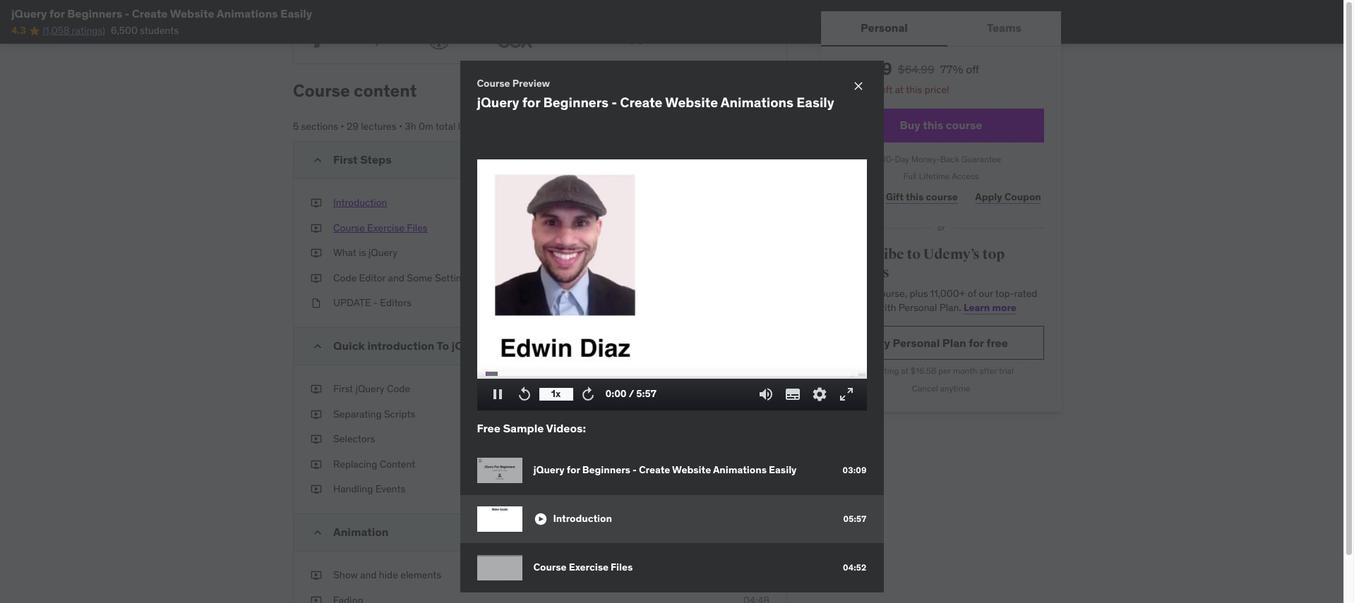Task type: vqa. For each thing, say whether or not it's contained in the screenshot.
the 3,736
no



Task type: describe. For each thing, give the bounding box(es) containing it.
$64.99
[[898, 62, 935, 76]]

1 vertical spatial code
[[387, 383, 410, 395]]

course up sections
[[293, 80, 350, 102]]

animations inside course preview jquery for beginners - create website animations easily
[[721, 94, 794, 111]]

learn more
[[964, 301, 1017, 314]]

animation
[[333, 525, 389, 539]]

or
[[937, 223, 945, 233]]

close modal image
[[851, 79, 865, 93]]

2 vertical spatial easily
[[769, 464, 797, 477]]

course exercise files inside 'jquery for beginners - create website animations easily' "dialog"
[[533, 562, 633, 574]]

29
[[347, 120, 359, 133]]

settings
[[435, 272, 472, 284]]

with
[[878, 301, 896, 314]]

hide
[[379, 569, 398, 582]]

11:11
[[752, 483, 770, 496]]

quick introduction to jquery coding
[[333, 339, 529, 353]]

back
[[940, 154, 960, 164]]

0:00 / 5:57
[[605, 388, 657, 401]]

total
[[436, 120, 456, 133]]

netapp image
[[576, 26, 657, 52]]

courses,
[[838, 301, 875, 314]]

learn more link
[[964, 301, 1017, 314]]

introduction inside 'jquery for beginners - create website animations easily' "dialog"
[[553, 513, 612, 526]]

xsmall image for selectors
[[311, 433, 322, 447]]

(1,058
[[43, 24, 70, 37]]

try
[[874, 336, 890, 350]]

content
[[354, 80, 417, 102]]

to
[[907, 246, 921, 263]]

jquery up 4.3
[[11, 6, 47, 20]]

progress bar slider
[[485, 366, 858, 382]]

1 horizontal spatial small image
[[533, 513, 548, 527]]

$14.99
[[838, 58, 892, 80]]

box image
[[491, 26, 539, 52]]

3h 0m
[[405, 120, 433, 133]]

this for gift
[[906, 190, 924, 203]]

month
[[953, 366, 977, 377]]

elements
[[401, 569, 441, 582]]

2 xsmall image from the top
[[311, 221, 322, 235]]

for down "videos:"
[[567, 464, 580, 477]]

students
[[140, 24, 179, 37]]

subtitles image
[[784, 386, 801, 403]]

05:53
[[744, 383, 770, 395]]

0 vertical spatial and
[[388, 272, 405, 284]]

this inside $14.99 $64.99 77% off 1 day left at this price!
[[906, 83, 922, 96]]

for inside try personal plan for free link
[[969, 336, 984, 350]]

top
[[982, 246, 1005, 263]]

1
[[852, 83, 857, 96]]

animation button
[[333, 525, 770, 540]]

first jquery code
[[333, 383, 410, 395]]

fullscreen image
[[838, 386, 855, 403]]

of
[[968, 288, 977, 300]]

0 vertical spatial website
[[170, 6, 214, 20]]

xsmall image for replacing
[[311, 458, 322, 472]]

price!
[[925, 83, 950, 96]]

website inside course preview jquery for beginners - create website animations easily
[[665, 94, 718, 111]]

show and hide elements
[[333, 569, 441, 582]]

2 small image from the top
[[311, 526, 325, 540]]

steps
[[360, 153, 392, 167]]

1 xsmall image from the top
[[311, 196, 322, 210]]

6,500 students
[[111, 24, 179, 37]]

course content
[[293, 80, 417, 102]]

apply
[[975, 190, 1002, 203]]

1x button
[[539, 382, 573, 406]]

1 vertical spatial and
[[360, 569, 377, 582]]

sample
[[503, 421, 544, 435]]

editors
[[380, 297, 412, 310]]

files inside 'jquery for beginners - create website animations easily' "dialog"
[[611, 562, 633, 574]]

gift this course
[[886, 190, 958, 203]]

for inside course preview jquery for beginners - create website animations easily
[[522, 94, 540, 111]]

jquery inside course preview jquery for beginners - create website animations easily
[[477, 94, 519, 111]]

nasdaq image
[[305, 26, 386, 52]]

personal inside get this course, plus 11,000+ of our top-rated courses, with personal plan.
[[899, 301, 937, 314]]

learn
[[964, 301, 990, 314]]

course exercise files button
[[333, 221, 428, 235]]

subscribe to udemy's top courses
[[838, 246, 1005, 281]]

introduction
[[367, 339, 435, 353]]

2 vertical spatial create
[[639, 464, 670, 477]]

at inside starting at $16.58 per month after trial cancel anytime
[[901, 366, 909, 377]]

course for buy this course
[[946, 118, 983, 132]]

buy
[[900, 118, 920, 132]]

xsmall image for first jquery code
[[311, 383, 322, 397]]

jquery for beginners - create website animations easily inside "dialog"
[[533, 464, 797, 477]]

xsmall image for what
[[311, 247, 322, 260]]

length
[[458, 120, 486, 133]]

tab list containing personal
[[821, 11, 1061, 47]]

2 vertical spatial website
[[672, 464, 711, 477]]

- inside course preview jquery for beginners - create website animations easily
[[612, 94, 617, 111]]

plus
[[910, 288, 928, 300]]

get
[[838, 288, 854, 300]]

scripts
[[384, 408, 415, 421]]

04:52
[[843, 563, 867, 573]]

mute image
[[757, 386, 774, 403]]

coding
[[490, 339, 529, 353]]

handling events
[[333, 483, 405, 496]]

top-
[[995, 288, 1014, 300]]

pause image
[[489, 386, 506, 403]]

(1,058 ratings)
[[43, 24, 105, 37]]

what is jquery
[[333, 247, 397, 259]]

teams
[[987, 21, 1022, 35]]

gift this course link
[[883, 183, 961, 211]]

6,500
[[111, 24, 138, 37]]

course inside course preview jquery for beginners - create website animations easily
[[477, 77, 510, 89]]

free
[[477, 421, 501, 435]]

free sample videos:
[[477, 421, 586, 435]]

separating
[[333, 408, 382, 421]]

exercise inside button
[[367, 221, 405, 234]]

buy this course
[[900, 118, 983, 132]]

cancel
[[912, 384, 938, 394]]

1 horizontal spatial •
[[399, 120, 403, 133]]

separating scripts
[[333, 408, 415, 421]]

forward 5 seconds image
[[579, 386, 596, 403]]

5:57
[[636, 388, 657, 401]]

05:57
[[843, 514, 867, 524]]

0 vertical spatial lectures
[[361, 120, 397, 133]]

11,000+
[[931, 288, 966, 300]]

plan.
[[940, 301, 961, 314]]

buy this course button
[[838, 108, 1044, 142]]



Task type: locate. For each thing, give the bounding box(es) containing it.
• for 5 sections • 29 lectures • 3h 0m total length
[[341, 120, 344, 133]]

personal down plus
[[899, 301, 937, 314]]

money-
[[912, 154, 940, 164]]

2 xsmall image from the top
[[311, 408, 322, 422]]

1 horizontal spatial and
[[388, 272, 405, 284]]

lectures right 29
[[361, 120, 397, 133]]

small image left animation
[[311, 526, 325, 540]]

this right 'buy'
[[923, 118, 943, 132]]

2 vertical spatial beginners
[[582, 464, 631, 477]]

0 horizontal spatial files
[[407, 221, 428, 234]]

xsmall image for show
[[311, 569, 322, 583]]

subscribe
[[838, 246, 904, 263]]

left
[[878, 83, 893, 96]]

0 vertical spatial beginners
[[67, 6, 122, 20]]

xsmall image for handling events
[[311, 483, 322, 497]]

xsmall image left first jquery code
[[311, 383, 322, 397]]

course inside button
[[333, 221, 365, 234]]

5 for 5 sections • 29 lectures • 3h 0m total length
[[293, 120, 299, 133]]

course up what
[[333, 221, 365, 234]]

xsmall image for update - editors
[[311, 297, 322, 311]]

1 small image from the top
[[311, 153, 325, 167]]

plan
[[943, 336, 966, 350]]

xsmall image for separating
[[311, 408, 322, 422]]

03:09
[[843, 465, 867, 476]]

jquery inside dropdown button
[[452, 339, 487, 353]]

0 horizontal spatial code
[[333, 272, 357, 284]]

course preview jquery for beginners - create website animations easily
[[477, 77, 834, 111]]

0 horizontal spatial exercise
[[367, 221, 405, 234]]

replacing content
[[333, 458, 415, 471]]

1 horizontal spatial course exercise files
[[533, 562, 633, 574]]

0 vertical spatial small image
[[311, 340, 325, 354]]

0 vertical spatial course
[[946, 118, 983, 132]]

4.3
[[11, 24, 26, 37]]

0 vertical spatial jquery for beginners - create website animations easily
[[11, 6, 312, 20]]

2 vertical spatial animations
[[713, 464, 767, 477]]

small image
[[311, 153, 325, 167], [311, 526, 325, 540]]

off
[[966, 62, 979, 76]]

jquery up separating scripts
[[356, 383, 384, 395]]

this for get
[[856, 288, 873, 300]]

tab list
[[821, 11, 1061, 47]]

first steps
[[333, 153, 392, 167]]

website up students
[[170, 6, 214, 20]]

0 horizontal spatial introduction
[[333, 196, 387, 209]]

30-
[[881, 154, 895, 164]]

jquery down "videos:"
[[533, 464, 565, 477]]

this up courses,
[[856, 288, 873, 300]]

and left some
[[388, 272, 405, 284]]

videos:
[[546, 421, 586, 435]]

exercise
[[367, 221, 405, 234], [569, 562, 609, 574]]

$14.99 $64.99 77% off 1 day left at this price!
[[838, 58, 979, 96]]

1 vertical spatial introduction
[[553, 513, 612, 526]]

xsmall image left handling
[[311, 483, 322, 497]]

replacing
[[333, 458, 377, 471]]

0 horizontal spatial small image
[[311, 340, 325, 354]]

code editor and some settings
[[333, 272, 472, 284]]

1 vertical spatial exercise
[[569, 562, 609, 574]]

introduction button
[[333, 196, 387, 210]]

0 vertical spatial small image
[[311, 153, 325, 167]]

1 vertical spatial first
[[333, 383, 353, 395]]

first left steps
[[333, 153, 358, 167]]

xsmall image left update
[[311, 297, 322, 311]]

introduction
[[333, 196, 387, 209], [553, 513, 612, 526]]

jquery for beginners - create website animations easily dialog
[[460, 60, 884, 593]]

rated
[[1014, 288, 1038, 300]]

and
[[388, 272, 405, 284], [360, 569, 377, 582]]

1 horizontal spatial lectures
[[698, 153, 733, 166]]

2 vertical spatial personal
[[893, 336, 940, 350]]

code
[[333, 272, 357, 284], [387, 383, 410, 395]]

1 vertical spatial website
[[665, 94, 718, 111]]

website
[[170, 6, 214, 20], [665, 94, 718, 111], [672, 464, 711, 477]]

is
[[359, 247, 366, 259]]

1 horizontal spatial introduction
[[553, 513, 612, 526]]

apply coupon button
[[972, 183, 1044, 211]]

try personal plan for free link
[[838, 327, 1044, 360]]

xsmall image
[[311, 247, 322, 260], [311, 408, 322, 422], [311, 458, 322, 472], [311, 569, 322, 583], [311, 594, 322, 604]]

at
[[895, 83, 904, 96], [901, 366, 909, 377]]

1 vertical spatial lectures
[[698, 153, 733, 166]]

first up separating
[[333, 383, 353, 395]]

course inside button
[[946, 118, 983, 132]]

•
[[341, 120, 344, 133], [399, 120, 403, 133], [736, 153, 739, 166]]

exercise inside 'jquery for beginners - create website animations easily' "dialog"
[[569, 562, 609, 574]]

personal button
[[821, 11, 948, 45]]

per
[[939, 366, 951, 377]]

2 horizontal spatial •
[[736, 153, 739, 166]]

0 horizontal spatial •
[[341, 120, 344, 133]]

eventbrite image
[[694, 26, 775, 52]]

77%
[[940, 62, 963, 76]]

personal up $14.99
[[861, 21, 908, 35]]

quick introduction to jquery coding button
[[333, 339, 770, 353]]

0 vertical spatial exercise
[[367, 221, 405, 234]]

1 horizontal spatial files
[[611, 562, 633, 574]]

1 vertical spatial course
[[926, 190, 958, 203]]

udemy's
[[923, 246, 980, 263]]

day
[[895, 154, 910, 164]]

1 first from the top
[[333, 153, 358, 167]]

1 vertical spatial small image
[[311, 526, 325, 540]]

0 vertical spatial personal
[[861, 21, 908, 35]]

jquery up length
[[477, 94, 519, 111]]

code down what
[[333, 272, 357, 284]]

1 horizontal spatial exercise
[[569, 562, 609, 574]]

to
[[437, 339, 449, 353]]

jquery right 'is'
[[368, 247, 397, 259]]

and left hide
[[360, 569, 377, 582]]

for left free on the bottom of the page
[[969, 336, 984, 350]]

volkswagen image
[[423, 26, 454, 52]]

7 xsmall image from the top
[[311, 483, 322, 497]]

0 vertical spatial code
[[333, 272, 357, 284]]

5 left sections
[[293, 120, 299, 133]]

1x
[[551, 388, 561, 401]]

this inside buy this course button
[[923, 118, 943, 132]]

small image down sections
[[311, 153, 325, 167]]

at inside $14.99 $64.99 77% off 1 day left at this price!
[[895, 83, 904, 96]]

1 vertical spatial files
[[611, 562, 633, 574]]

jquery for beginners - create website animations easily
[[11, 6, 312, 20], [533, 464, 797, 477]]

xsmall image left introduction button
[[311, 196, 322, 210]]

files
[[407, 221, 428, 234], [611, 562, 633, 574]]

1 vertical spatial 5
[[690, 153, 695, 166]]

exercise up what is jquery
[[367, 221, 405, 234]]

animations
[[217, 6, 278, 20], [721, 94, 794, 111], [713, 464, 767, 477]]

0 horizontal spatial jquery for beginners - create website animations easily
[[11, 6, 312, 20]]

show
[[333, 569, 358, 582]]

1 vertical spatial easily
[[797, 94, 834, 111]]

rewind 5 seconds image
[[516, 386, 533, 403]]

beginners up ratings)
[[67, 6, 122, 20]]

first
[[333, 153, 358, 167], [333, 383, 353, 395]]

• for 5 lectures • 22min
[[736, 153, 739, 166]]

first for first jquery code
[[333, 383, 353, 395]]

courses
[[838, 264, 890, 281]]

1 vertical spatial course exercise files
[[533, 562, 633, 574]]

trial
[[999, 366, 1014, 377]]

what
[[333, 247, 357, 259]]

5 left the '22min'
[[690, 153, 695, 166]]

share button
[[838, 183, 872, 211]]

0 vertical spatial introduction
[[333, 196, 387, 209]]

• left 29
[[341, 120, 344, 133]]

1 horizontal spatial jquery for beginners - create website animations easily
[[533, 464, 797, 477]]

course up back
[[946, 118, 983, 132]]

0 horizontal spatial and
[[360, 569, 377, 582]]

0 vertical spatial at
[[895, 83, 904, 96]]

1 vertical spatial jquery for beginners - create website animations easily
[[533, 464, 797, 477]]

editor
[[359, 272, 386, 284]]

full
[[903, 171, 917, 182]]

beginners inside course preview jquery for beginners - create website animations easily
[[543, 94, 609, 111]]

for up (1,058
[[49, 6, 65, 20]]

course exercise files down animation dropdown button
[[533, 562, 633, 574]]

jquery right to
[[452, 339, 487, 353]]

0 vertical spatial create
[[132, 6, 168, 20]]

this right gift
[[906, 190, 924, 203]]

website left 08:21
[[672, 464, 711, 477]]

more
[[992, 301, 1017, 314]]

0 vertical spatial easily
[[280, 6, 312, 20]]

course down animation dropdown button
[[533, 562, 567, 574]]

anytime
[[940, 384, 970, 394]]

5 xsmall image from the top
[[311, 594, 322, 604]]

1 vertical spatial beginners
[[543, 94, 609, 111]]

easily up nasdaq "image" on the top of page
[[280, 6, 312, 20]]

• left "3h 0m"
[[399, 120, 403, 133]]

handling
[[333, 483, 373, 496]]

share
[[841, 190, 869, 203]]

beginners
[[67, 6, 122, 20], [543, 94, 609, 111], [582, 464, 631, 477]]

xsmall image for code editor and some settings
[[311, 272, 322, 286]]

small image
[[311, 340, 325, 354], [533, 513, 548, 527]]

update
[[333, 297, 371, 310]]

0 vertical spatial animations
[[217, 6, 278, 20]]

0 vertical spatial files
[[407, 221, 428, 234]]

easily left 1
[[797, 94, 834, 111]]

5 xsmall image from the top
[[311, 383, 322, 397]]

code up scripts
[[387, 383, 410, 395]]

course for gift this course
[[926, 190, 958, 203]]

2 first from the top
[[333, 383, 353, 395]]

1 vertical spatial create
[[620, 94, 663, 111]]

xsmall image left selectors
[[311, 433, 322, 447]]

guarantee
[[962, 154, 1001, 164]]

5 sections • 29 lectures • 3h 0m total length
[[293, 120, 486, 133]]

ratings)
[[72, 24, 105, 37]]

settings image
[[811, 386, 828, 403]]

4 xsmall image from the top
[[311, 297, 322, 311]]

exercise down animation dropdown button
[[569, 562, 609, 574]]

easily up 11:11
[[769, 464, 797, 477]]

course down lifetime on the top right of the page
[[926, 190, 958, 203]]

xsmall image left 'editor'
[[311, 272, 322, 286]]

6 xsmall image from the top
[[311, 433, 322, 447]]

website up '5 lectures • 22min' on the right top of page
[[665, 94, 718, 111]]

0 horizontal spatial course exercise files
[[333, 221, 428, 234]]

at left $16.58
[[901, 366, 909, 377]]

beginners down preview
[[543, 94, 609, 111]]

this down $64.99
[[906, 83, 922, 96]]

lifetime
[[919, 171, 950, 182]]

0 vertical spatial 5
[[293, 120, 299, 133]]

0:00
[[605, 388, 627, 401]]

0 vertical spatial first
[[333, 153, 358, 167]]

at right left
[[895, 83, 904, 96]]

xsmall image
[[311, 196, 322, 210], [311, 221, 322, 235], [311, 272, 322, 286], [311, 297, 322, 311], [311, 383, 322, 397], [311, 433, 322, 447], [311, 483, 322, 497]]

this inside gift this course link
[[906, 190, 924, 203]]

course left preview
[[477, 77, 510, 89]]

1 vertical spatial animations
[[721, 94, 794, 111]]

beginners down "videos:"
[[582, 464, 631, 477]]

this for buy
[[923, 118, 943, 132]]

1 horizontal spatial code
[[387, 383, 410, 395]]

• left the '22min'
[[736, 153, 739, 166]]

for down preview
[[522, 94, 540, 111]]

-
[[125, 6, 129, 20], [612, 94, 617, 111], [373, 297, 378, 310], [633, 464, 637, 477]]

1 xsmall image from the top
[[311, 247, 322, 260]]

1 horizontal spatial 5
[[690, 153, 695, 166]]

3 xsmall image from the top
[[311, 272, 322, 286]]

1 vertical spatial personal
[[899, 301, 937, 314]]

22min
[[742, 153, 770, 166]]

easily
[[280, 6, 312, 20], [797, 94, 834, 111], [769, 464, 797, 477]]

08:21
[[745, 458, 770, 471]]

course,
[[875, 288, 907, 300]]

course exercise files up what is jquery
[[333, 221, 428, 234]]

our
[[979, 288, 993, 300]]

files inside button
[[407, 221, 428, 234]]

this inside get this course, plus 11,000+ of our top-rated courses, with personal plan.
[[856, 288, 873, 300]]

some
[[407, 272, 433, 284]]

starting at $16.58 per month after trial cancel anytime
[[869, 366, 1014, 394]]

first for first steps
[[333, 153, 358, 167]]

3 xsmall image from the top
[[311, 458, 322, 472]]

$16.58
[[911, 366, 937, 377]]

preview
[[512, 77, 550, 89]]

5 for 5 lectures • 22min
[[690, 153, 695, 166]]

0 horizontal spatial 5
[[293, 120, 299, 133]]

0 horizontal spatial lectures
[[361, 120, 397, 133]]

lectures left the '22min'
[[698, 153, 733, 166]]

create inside course preview jquery for beginners - create website animations easily
[[620, 94, 663, 111]]

1 vertical spatial small image
[[533, 513, 548, 527]]

30-day money-back guarantee full lifetime access
[[881, 154, 1001, 182]]

easily inside course preview jquery for beginners - create website animations easily
[[797, 94, 834, 111]]

events
[[375, 483, 405, 496]]

1 vertical spatial at
[[901, 366, 909, 377]]

xsmall image left 'course exercise files' button
[[311, 221, 322, 235]]

personal inside button
[[861, 21, 908, 35]]

0 vertical spatial course exercise files
[[333, 221, 428, 234]]

personal up $16.58
[[893, 336, 940, 350]]

4 xsmall image from the top
[[311, 569, 322, 583]]



